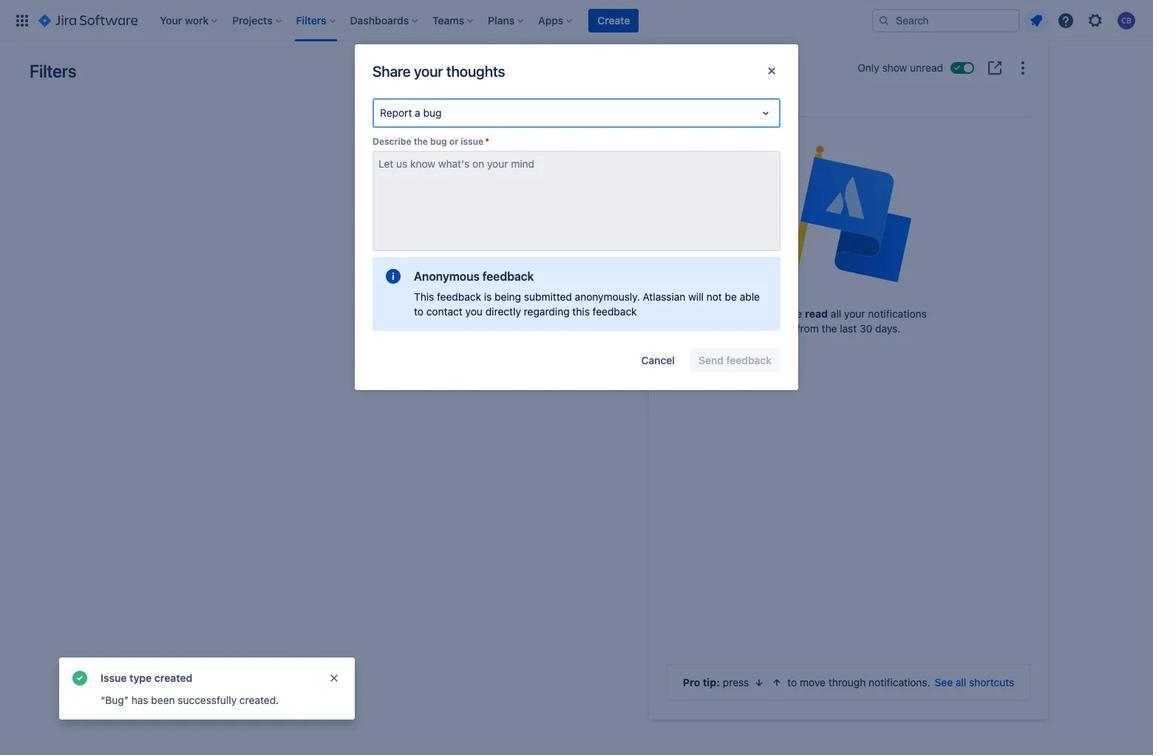 Task type: describe. For each thing, give the bounding box(es) containing it.
report a bug
[[380, 106, 442, 119]]

primary element
[[9, 0, 873, 41]]

created.
[[240, 694, 279, 707]]

can
[[437, 259, 455, 271]]

notifications
[[868, 308, 927, 320]]

to inside anonymous feedback this feedback is being submitted anonymously. atlassian will not be able to contact you directly regarding this feedback
[[414, 305, 424, 318]]

bug for the
[[430, 136, 447, 147]]

unread
[[910, 61, 944, 74]]

create button
[[589, 9, 639, 32]]

all your notifications from the last 30 days.
[[797, 308, 927, 335]]

to for to create a filter.
[[695, 274, 705, 286]]

press
[[723, 677, 749, 689]]

arrow up image
[[772, 677, 783, 689]]

has
[[131, 694, 148, 707]]

or
[[450, 136, 459, 147]]

tip:
[[703, 677, 720, 689]]

to create a filter.
[[565, 274, 746, 301]]

issues
[[661, 259, 694, 271]]

see
[[935, 677, 953, 689]]

this
[[414, 291, 434, 303]]

save as
[[654, 274, 692, 286]]

issue
[[461, 136, 484, 147]]

direct tab panel
[[661, 118, 1037, 131]]

you
[[466, 305, 483, 318]]

pro tip: press
[[683, 677, 749, 689]]

atlassian
[[643, 291, 686, 303]]

your inside from the sidebar and enter your search criteria. then, select
[[494, 274, 515, 286]]

search image
[[879, 14, 890, 26]]

directly
[[486, 305, 521, 318]]

cancel button
[[633, 349, 684, 373]]

and
[[446, 274, 464, 286]]

your for all your notifications from the last 30 days.
[[845, 308, 866, 320]]

be
[[725, 291, 737, 303]]

by
[[523, 259, 535, 271]]

1 vertical spatial feedback
[[437, 291, 481, 303]]

you can create a filter by searching. select search issues
[[417, 259, 694, 271]]

days.
[[876, 323, 901, 335]]

all inside button
[[956, 677, 967, 689]]

sidebar
[[408, 274, 443, 286]]

notifications
[[667, 58, 765, 78]]

success image
[[71, 670, 89, 688]]

regarding
[[524, 305, 570, 318]]

Let us know what's on your mind text field
[[373, 151, 781, 251]]

contact
[[427, 305, 463, 318]]

report
[[380, 106, 412, 119]]

a inside to create a filter.
[[740, 274, 746, 286]]

share
[[373, 62, 411, 79]]

arrow down image
[[754, 677, 766, 689]]

create inside to create a filter.
[[707, 274, 738, 286]]

see all shortcuts button
[[935, 676, 1015, 691]]

successfully
[[178, 694, 237, 707]]

searching.
[[538, 259, 587, 271]]

will
[[689, 291, 704, 303]]

you've read
[[771, 308, 828, 320]]

0 vertical spatial a
[[415, 106, 421, 119]]

to move through notifications.
[[788, 677, 931, 689]]

thoughts
[[447, 62, 505, 79]]

only show unread
[[858, 61, 944, 74]]

notifications.
[[869, 677, 931, 689]]

pro
[[683, 677, 701, 689]]

describe
[[373, 136, 412, 147]]

show
[[883, 61, 908, 74]]

criteria.
[[553, 274, 589, 286]]

describe the bug or issue *
[[373, 136, 489, 147]]

the for from
[[721, 259, 737, 271]]

this
[[573, 305, 590, 318]]

submitted
[[524, 291, 572, 303]]

not
[[707, 291, 722, 303]]

read
[[805, 308, 828, 320]]



Task type: vqa. For each thing, say whether or not it's contained in the screenshot.
directly
yes



Task type: locate. For each thing, give the bounding box(es) containing it.
close modal image
[[763, 62, 781, 80]]

30
[[860, 323, 873, 335]]

1 vertical spatial create
[[707, 274, 738, 286]]

to down this
[[414, 305, 424, 318]]

see all shortcuts
[[935, 677, 1015, 689]]

watching
[[708, 99, 754, 112]]

as
[[681, 274, 692, 286]]

2 horizontal spatial to
[[788, 677, 797, 689]]

move
[[800, 677, 826, 689]]

a left filter on the left top of page
[[490, 259, 496, 271]]

1 horizontal spatial from
[[797, 323, 819, 335]]

feedback down the anonymously.
[[593, 305, 637, 318]]

1 vertical spatial a
[[490, 259, 496, 271]]

through
[[829, 677, 866, 689]]

anonymous
[[414, 270, 480, 283]]

"bug" has been successfully created.
[[101, 694, 279, 707]]

anonymous feedback this feedback is being submitted anonymously. atlassian will not be able to contact you directly regarding this feedback
[[414, 270, 760, 318]]

0 vertical spatial from
[[696, 259, 719, 271]]

all up last
[[831, 308, 842, 320]]

2 horizontal spatial your
[[845, 308, 866, 320]]

from right issues
[[696, 259, 719, 271]]

1 horizontal spatial feedback
[[483, 270, 534, 283]]

the for describe
[[414, 136, 428, 147]]

0 vertical spatial the
[[414, 136, 428, 147]]

enter
[[466, 274, 491, 286]]

*
[[485, 136, 489, 147]]

0 horizontal spatial all
[[831, 308, 842, 320]]

bug
[[423, 106, 442, 119], [430, 136, 447, 147]]

feedback down and
[[437, 291, 481, 303]]

a right report
[[415, 106, 421, 119]]

type
[[130, 672, 152, 685]]

your
[[414, 62, 443, 79], [494, 274, 515, 286], [845, 308, 866, 320]]

to right "as"
[[695, 274, 705, 286]]

is
[[484, 291, 492, 303]]

jira software image
[[38, 11, 138, 29], [38, 11, 138, 29]]

shortcuts
[[970, 677, 1015, 689]]

all right see
[[956, 677, 967, 689]]

create
[[457, 259, 487, 271], [707, 274, 738, 286]]

share your thoughts
[[373, 62, 505, 79]]

to for to move through notifications.
[[788, 677, 797, 689]]

issue
[[101, 672, 127, 685]]

your up last
[[845, 308, 866, 320]]

select
[[590, 259, 620, 271]]

1 vertical spatial to
[[414, 305, 424, 318]]

to inside notifications dialog
[[788, 677, 797, 689]]

to right the arrow up 'image'
[[788, 677, 797, 689]]

a
[[415, 106, 421, 119], [490, 259, 496, 271], [740, 274, 746, 286]]

all
[[831, 308, 842, 320], [956, 677, 967, 689]]

bug left 'or'
[[430, 136, 447, 147]]

open notifications in a new tab image
[[987, 59, 1004, 77]]

create up not
[[707, 274, 738, 286]]

your down filter on the left top of page
[[494, 274, 515, 286]]

tab list inside notifications dialog
[[661, 93, 1037, 118]]

open image
[[757, 104, 775, 122]]

0 horizontal spatial a
[[415, 106, 421, 119]]

0 vertical spatial feedback
[[483, 270, 534, 283]]

0 horizontal spatial your
[[414, 62, 443, 79]]

1 horizontal spatial the
[[721, 259, 737, 271]]

2 horizontal spatial a
[[740, 274, 746, 286]]

1 horizontal spatial all
[[956, 677, 967, 689]]

2 vertical spatial to
[[788, 677, 797, 689]]

save
[[654, 274, 678, 286]]

filter.
[[565, 288, 589, 301]]

feedback
[[483, 270, 534, 283], [437, 291, 481, 303], [593, 305, 637, 318]]

you
[[417, 259, 435, 271]]

1 vertical spatial bug
[[430, 136, 447, 147]]

0 vertical spatial bug
[[423, 106, 442, 119]]

2 vertical spatial the
[[822, 323, 837, 335]]

2 horizontal spatial feedback
[[593, 305, 637, 318]]

create up enter
[[457, 259, 487, 271]]

you've
[[771, 308, 803, 320]]

0 horizontal spatial the
[[414, 136, 428, 147]]

0 vertical spatial to
[[695, 274, 705, 286]]

the up be
[[721, 259, 737, 271]]

the inside from the sidebar and enter your search criteria. then, select
[[721, 259, 737, 271]]

only
[[858, 61, 880, 74]]

your for share your thoughts
[[414, 62, 443, 79]]

from inside 'all your notifications from the last 30 days.'
[[797, 323, 819, 335]]

2 horizontal spatial the
[[822, 323, 837, 335]]

1 horizontal spatial your
[[494, 274, 515, 286]]

0 vertical spatial all
[[831, 308, 842, 320]]

bug up describe the bug or issue *
[[423, 106, 442, 119]]

from down you've read at the right
[[797, 323, 819, 335]]

tab list containing direct
[[661, 93, 1037, 118]]

2 vertical spatial feedback
[[593, 305, 637, 318]]

Search field
[[873, 9, 1021, 32]]

1 horizontal spatial create
[[707, 274, 738, 286]]

create
[[598, 14, 630, 26]]

feedback up the being
[[483, 270, 534, 283]]

created
[[154, 672, 193, 685]]

from
[[696, 259, 719, 271], [797, 323, 819, 335]]

search
[[623, 259, 659, 271]]

1 vertical spatial the
[[721, 259, 737, 271]]

filters
[[30, 61, 76, 81]]

cancel
[[642, 354, 675, 367]]

able
[[740, 291, 760, 303]]

1 horizontal spatial to
[[695, 274, 705, 286]]

filter
[[499, 259, 520, 271]]

select
[[622, 274, 651, 286]]

notifications dialog
[[649, 38, 1049, 720]]

last
[[840, 323, 857, 335]]

tab list
[[661, 93, 1037, 118]]

0 vertical spatial create
[[457, 259, 487, 271]]

2 vertical spatial your
[[845, 308, 866, 320]]

then,
[[592, 274, 619, 286]]

search
[[518, 274, 550, 286]]

the inside 'all your notifications from the last 30 days.'
[[822, 323, 837, 335]]

to inside to create a filter.
[[695, 274, 705, 286]]

to
[[695, 274, 705, 286], [414, 305, 424, 318], [788, 677, 797, 689]]

from inside from the sidebar and enter your search criteria. then, select
[[696, 259, 719, 271]]

dismiss image
[[328, 673, 340, 685]]

0 horizontal spatial to
[[414, 305, 424, 318]]

0 horizontal spatial from
[[696, 259, 719, 271]]

2 vertical spatial a
[[740, 274, 746, 286]]

a up able
[[740, 274, 746, 286]]

direct
[[667, 99, 697, 112]]

0 horizontal spatial create
[[457, 259, 487, 271]]

from the sidebar and enter your search criteria. then, select
[[408, 259, 737, 286]]

your inside 'all your notifications from the last 30 days.'
[[845, 308, 866, 320]]

0 vertical spatial your
[[414, 62, 443, 79]]

been
[[151, 694, 175, 707]]

all inside 'all your notifications from the last 30 days.'
[[831, 308, 842, 320]]

1 vertical spatial all
[[956, 677, 967, 689]]

1 vertical spatial your
[[494, 274, 515, 286]]

create banner
[[0, 0, 1154, 41]]

being
[[495, 291, 521, 303]]

"bug"
[[101, 694, 129, 707]]

1 vertical spatial from
[[797, 323, 819, 335]]

1 horizontal spatial a
[[490, 259, 496, 271]]

your right share
[[414, 62, 443, 79]]

the left last
[[822, 323, 837, 335]]

issue type created
[[101, 672, 193, 685]]

bug for a
[[423, 106, 442, 119]]

the
[[414, 136, 428, 147], [721, 259, 737, 271], [822, 323, 837, 335]]

0 horizontal spatial feedback
[[437, 291, 481, 303]]

notifications image
[[1028, 11, 1046, 29]]

anonymously.
[[575, 291, 640, 303]]

the right "describe"
[[414, 136, 428, 147]]



